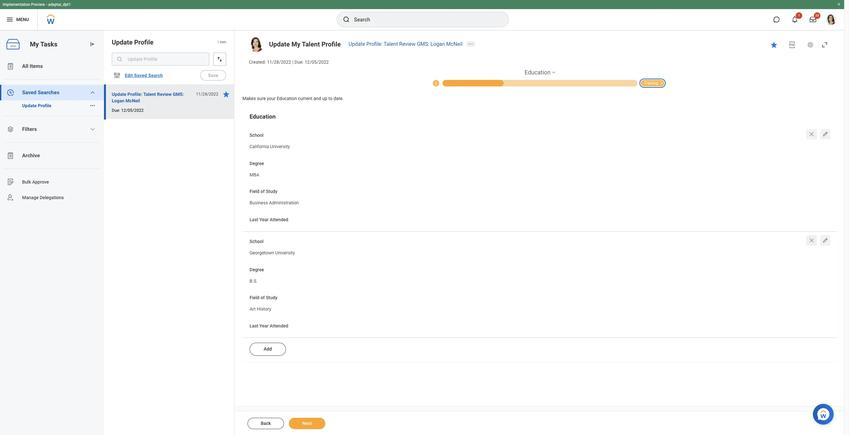 Task type: vqa. For each thing, say whether or not it's contained in the screenshot.


Task type: locate. For each thing, give the bounding box(es) containing it.
logan inside update profile: talent review gms: logan mcneil
[[112, 98, 124, 103]]

degree element for california university
[[250, 168, 259, 180]]

0 vertical spatial saved
[[134, 73, 147, 78]]

1 vertical spatial of
[[261, 295, 265, 300]]

review down search
[[157, 92, 172, 97]]

review
[[399, 41, 416, 47], [157, 92, 172, 97]]

12/05/2022 down update profile: talent review gms: logan mcneil button
[[121, 108, 144, 113]]

1 vertical spatial chevron down image
[[90, 127, 95, 132]]

0 vertical spatial gms:
[[417, 41, 429, 47]]

1 vertical spatial school element
[[250, 246, 295, 258]]

1 vertical spatial degree element
[[250, 274, 258, 286]]

33 button
[[806, 12, 821, 27]]

profile
[[134, 38, 154, 46], [322, 40, 341, 48], [38, 103, 51, 108]]

inbox large image
[[810, 16, 816, 23]]

1 vertical spatial due:
[[112, 108, 120, 113]]

my up |
[[292, 40, 300, 48]]

notifications large image
[[792, 16, 798, 23]]

update profile up search icon
[[112, 38, 154, 46]]

0 horizontal spatial review
[[157, 92, 172, 97]]

1 vertical spatial last year attended
[[250, 323, 288, 328]]

update profile inside the item list element
[[112, 38, 154, 46]]

1 vertical spatial 11/28/2022
[[196, 92, 218, 97]]

gms:
[[417, 41, 429, 47], [173, 92, 184, 97]]

1 vertical spatial review
[[157, 92, 172, 97]]

1 degree from the top
[[250, 161, 264, 166]]

school element for b.s.
[[250, 246, 295, 258]]

1 horizontal spatial profile:
[[366, 41, 383, 47]]

logan up the due: 12/05/2022
[[112, 98, 124, 103]]

study up history
[[266, 295, 277, 300]]

0 vertical spatial study
[[266, 189, 277, 194]]

0 vertical spatial school
[[250, 133, 264, 138]]

1 horizontal spatial 1
[[798, 14, 800, 17]]

0 vertical spatial update profile: talent review gms: logan mcneil
[[349, 41, 463, 47]]

bulk approve
[[22, 179, 49, 184]]

1 attended from the top
[[270, 217, 288, 222]]

university inside georgetown university text box
[[275, 250, 295, 255]]

university right georgetown
[[275, 250, 295, 255]]

and
[[314, 96, 321, 101]]

field of study
[[250, 189, 277, 194], [250, 295, 277, 300]]

0 vertical spatial edit image
[[822, 131, 829, 138]]

university
[[270, 144, 290, 149], [275, 250, 295, 255]]

None text field
[[112, 53, 209, 66]]

save button
[[200, 70, 226, 81]]

1 last year attended from the top
[[250, 217, 288, 222]]

1 field of study from the top
[[250, 189, 277, 194]]

2 degree from the top
[[250, 267, 264, 272]]

1 school from the top
[[250, 133, 264, 138]]

2 vertical spatial education
[[250, 113, 276, 120]]

of
[[261, 189, 265, 194], [261, 295, 265, 300]]

of up business
[[261, 189, 265, 194]]

0 horizontal spatial saved
[[22, 89, 36, 96]]

1 vertical spatial mcneil
[[126, 98, 140, 103]]

1 horizontal spatial profile
[[134, 38, 154, 46]]

1 vertical spatial 12/05/2022
[[121, 108, 144, 113]]

11/28/2022 left |
[[267, 59, 291, 65]]

manage
[[22, 195, 39, 200]]

last down business
[[250, 217, 258, 222]]

0 horizontal spatial profile:
[[127, 92, 142, 97]]

to
[[328, 96, 333, 101]]

2 last from the top
[[250, 323, 258, 328]]

year down history
[[260, 323, 269, 328]]

update
[[112, 38, 133, 46], [269, 40, 290, 48], [349, 41, 365, 47], [112, 92, 126, 97], [22, 103, 37, 108]]

1 vertical spatial study
[[266, 295, 277, 300]]

degree for mba
[[250, 161, 264, 166]]

1 vertical spatial update profile: talent review gms: logan mcneil
[[112, 92, 184, 103]]

edit image
[[822, 131, 829, 138], [822, 237, 829, 244]]

university for california university
[[270, 144, 290, 149]]

study for administration
[[266, 189, 277, 194]]

1 vertical spatial logan
[[112, 98, 124, 103]]

field of study up the 'art history' text box
[[250, 295, 277, 300]]

update profile button
[[0, 100, 87, 111]]

0 vertical spatial chevron down image
[[90, 90, 95, 95]]

2 degree element from the top
[[250, 274, 258, 286]]

degree element containing mba
[[250, 168, 259, 180]]

study
[[266, 189, 277, 194], [266, 295, 277, 300]]

2 chevron down image from the top
[[90, 127, 95, 132]]

x image
[[809, 131, 815, 138]]

chevron left image
[[432, 79, 440, 85]]

year
[[260, 217, 269, 222], [260, 323, 269, 328]]

11/28/2022 left star icon
[[196, 92, 218, 97]]

0 horizontal spatial update profile
[[22, 103, 51, 108]]

0 vertical spatial degree element
[[250, 168, 259, 180]]

1 field of study element from the top
[[250, 196, 299, 208]]

field of study up business
[[250, 189, 277, 194]]

mcneil
[[446, 41, 463, 47], [126, 98, 140, 103]]

1 vertical spatial education
[[277, 96, 297, 101]]

12/05/2022
[[305, 59, 329, 65], [121, 108, 144, 113]]

1 year from the top
[[260, 217, 269, 222]]

0 horizontal spatial 11/28/2022
[[196, 92, 218, 97]]

makes
[[242, 96, 256, 101]]

last year attended for administration
[[250, 217, 288, 222]]

edit image for georgetown university
[[822, 237, 829, 244]]

degree element down california
[[250, 168, 259, 180]]

star image
[[222, 90, 230, 98]]

33
[[816, 14, 819, 17]]

0 horizontal spatial due:
[[112, 108, 120, 113]]

preview
[[31, 2, 45, 7]]

11/28/2022
[[267, 59, 291, 65], [196, 92, 218, 97]]

clock check image
[[7, 89, 14, 97]]

saved right edit
[[134, 73, 147, 78]]

0 horizontal spatial 1
[[217, 40, 219, 44]]

1
[[798, 14, 800, 17], [217, 40, 219, 44]]

chevron down image up related actions icon on the left top of page
[[90, 90, 95, 95]]

1 horizontal spatial mcneil
[[446, 41, 463, 47]]

mba
[[250, 172, 259, 177]]

manage delegations link
[[0, 190, 104, 205]]

sure
[[257, 96, 266, 101]]

1 vertical spatial degree
[[250, 267, 264, 272]]

2 last year attended from the top
[[250, 323, 288, 328]]

update profile inside button
[[22, 103, 51, 108]]

edit saved search button
[[122, 69, 166, 82]]

2 year from the top
[[260, 323, 269, 328]]

0 horizontal spatial profile
[[38, 103, 51, 108]]

0 vertical spatial degree
[[250, 161, 264, 166]]

due: right |
[[295, 59, 304, 65]]

attended for history
[[270, 323, 288, 328]]

user plus image
[[7, 194, 14, 202]]

list
[[0, 59, 104, 205]]

1 horizontal spatial education
[[277, 96, 297, 101]]

1 vertical spatial school
[[250, 239, 264, 244]]

transformation import image
[[89, 41, 96, 47]]

field of study element containing art history
[[250, 302, 271, 314]]

1 left item
[[217, 40, 219, 44]]

1 vertical spatial 1
[[217, 40, 219, 44]]

last
[[250, 217, 258, 222], [250, 323, 258, 328]]

0 horizontal spatial logan
[[112, 98, 124, 103]]

attended
[[270, 217, 288, 222], [270, 323, 288, 328]]

field up business
[[250, 189, 259, 194]]

1 vertical spatial profile:
[[127, 92, 142, 97]]

history
[[257, 306, 271, 312]]

all
[[22, 63, 28, 69]]

0 horizontal spatial update profile: talent review gms: logan mcneil
[[112, 92, 184, 103]]

edit
[[125, 73, 133, 78]]

0 vertical spatial field
[[250, 189, 259, 194]]

business
[[250, 200, 268, 205]]

1 of from the top
[[261, 189, 265, 194]]

update up the due: 12/05/2022
[[112, 92, 126, 97]]

saved searches
[[22, 89, 59, 96]]

education element
[[242, 107, 838, 362]]

configure image
[[113, 72, 121, 79]]

field for art
[[250, 295, 259, 300]]

degree for b.s.
[[250, 267, 264, 272]]

attended down the business administration
[[270, 217, 288, 222]]

0 vertical spatial last
[[250, 217, 258, 222]]

2 field of study from the top
[[250, 295, 277, 300]]

saved
[[134, 73, 147, 78], [22, 89, 36, 96]]

education inside navigation
[[525, 69, 551, 76]]

0 horizontal spatial my
[[30, 40, 39, 48]]

next button
[[289, 418, 325, 429]]

training button
[[641, 79, 666, 86]]

georgetown university
[[250, 250, 295, 255]]

0 vertical spatial last year attended
[[250, 217, 288, 222]]

attended down history
[[270, 323, 288, 328]]

my left tasks
[[30, 40, 39, 48]]

0 vertical spatial 1
[[798, 14, 800, 17]]

degree
[[250, 161, 264, 166], [250, 267, 264, 272]]

0 vertical spatial due:
[[295, 59, 304, 65]]

of for history
[[261, 295, 265, 300]]

1 edit image from the top
[[822, 131, 829, 138]]

2 attended from the top
[[270, 323, 288, 328]]

1 last from the top
[[250, 217, 258, 222]]

0 vertical spatial year
[[260, 217, 269, 222]]

update up created: 11/28/2022 | due: 12/05/2022 on the top of page
[[269, 40, 290, 48]]

university inside california university text field
[[270, 144, 290, 149]]

1 vertical spatial attended
[[270, 323, 288, 328]]

school element containing georgetown university
[[250, 246, 295, 258]]

0 vertical spatial field of study
[[250, 189, 277, 194]]

0 horizontal spatial gms:
[[173, 92, 184, 97]]

my
[[30, 40, 39, 48], [292, 40, 300, 48]]

1 chevron down image from the top
[[90, 90, 95, 95]]

profile:
[[366, 41, 383, 47], [127, 92, 142, 97]]

field of study element containing business administration
[[250, 196, 299, 208]]

archive
[[22, 152, 40, 159]]

view printable version (pdf) image
[[789, 41, 796, 49]]

2 study from the top
[[266, 295, 277, 300]]

0 vertical spatial of
[[261, 189, 265, 194]]

1 vertical spatial gms:
[[173, 92, 184, 97]]

update profile: talent review gms: logan mcneil down "edit saved search" button at top
[[112, 92, 184, 103]]

study up business administration text box
[[266, 189, 277, 194]]

2 school from the top
[[250, 239, 264, 244]]

update profile: talent review gms: logan mcneil link
[[349, 41, 463, 47]]

0 vertical spatial logan
[[431, 41, 445, 47]]

edit image for california university
[[822, 131, 829, 138]]

school
[[250, 133, 264, 138], [250, 239, 264, 244]]

update profile: talent review gms: logan mcneil down the search workday search field
[[349, 41, 463, 47]]

university for georgetown university
[[275, 250, 295, 255]]

university right california
[[270, 144, 290, 149]]

chevron down image down related actions icon on the left top of page
[[90, 127, 95, 132]]

school element
[[250, 140, 290, 152], [250, 246, 295, 258]]

1 school element from the top
[[250, 140, 290, 152]]

0 vertical spatial field of study element
[[250, 196, 299, 208]]

last down 'art'
[[250, 323, 258, 328]]

1 right the "notifications large" icon
[[798, 14, 800, 17]]

attended for administration
[[270, 217, 288, 222]]

1 vertical spatial university
[[275, 250, 295, 255]]

1 vertical spatial field
[[250, 295, 259, 300]]

1 horizontal spatial update profile
[[112, 38, 154, 46]]

due: right related actions icon on the left top of page
[[112, 108, 120, 113]]

1 vertical spatial saved
[[22, 89, 36, 96]]

update profile down saved searches
[[22, 103, 51, 108]]

update inside update profile: talent review gms: logan mcneil
[[112, 92, 126, 97]]

review down the search workday search field
[[399, 41, 416, 47]]

2 horizontal spatial education
[[525, 69, 551, 76]]

1 inside the item list element
[[217, 40, 219, 44]]

clipboard image
[[7, 152, 14, 160]]

2 field from the top
[[250, 295, 259, 300]]

field of study element for mba
[[250, 196, 299, 208]]

implementation preview -   adeptai_dpt1
[[3, 2, 71, 7]]

2 field of study element from the top
[[250, 302, 271, 314]]

1 horizontal spatial 11/28/2022
[[267, 59, 291, 65]]

0 vertical spatial attended
[[270, 217, 288, 222]]

filters button
[[0, 122, 104, 137]]

0 vertical spatial university
[[270, 144, 290, 149]]

school up california
[[250, 133, 264, 138]]

year down business
[[260, 217, 269, 222]]

1 horizontal spatial logan
[[431, 41, 445, 47]]

1 degree element from the top
[[250, 168, 259, 180]]

review inside update profile: talent review gms: logan mcneil
[[157, 92, 172, 97]]

saved right clock check icon
[[22, 89, 36, 96]]

last year attended
[[250, 217, 288, 222], [250, 323, 288, 328]]

talent
[[302, 40, 320, 48], [384, 41, 398, 47], [143, 92, 156, 97]]

12/05/2022 inside the item list element
[[121, 108, 144, 113]]

degree up mba text box
[[250, 161, 264, 166]]

0 vertical spatial education
[[525, 69, 551, 76]]

1 vertical spatial year
[[260, 323, 269, 328]]

logan
[[431, 41, 445, 47], [112, 98, 124, 103]]

1 vertical spatial field of study element
[[250, 302, 271, 314]]

field up 'art'
[[250, 295, 259, 300]]

0 horizontal spatial mcneil
[[126, 98, 140, 103]]

art
[[250, 306, 256, 312]]

0 vertical spatial update profile
[[112, 38, 154, 46]]

school up georgetown
[[250, 239, 264, 244]]

1 vertical spatial update profile
[[22, 103, 51, 108]]

1 horizontal spatial review
[[399, 41, 416, 47]]

study for history
[[266, 295, 277, 300]]

degree element down georgetown
[[250, 274, 258, 286]]

field of study element
[[250, 196, 299, 208], [250, 302, 271, 314]]

field
[[250, 189, 259, 194], [250, 295, 259, 300]]

clipboard image
[[7, 62, 14, 70]]

logan down the search workday search field
[[431, 41, 445, 47]]

2 of from the top
[[261, 295, 265, 300]]

update profile
[[112, 38, 154, 46], [22, 103, 51, 108]]

last year attended down the business administration
[[250, 217, 288, 222]]

mcneil inside update profile: talent review gms: logan mcneil
[[126, 98, 140, 103]]

last year attended down history
[[250, 323, 288, 328]]

saved inside dropdown button
[[22, 89, 36, 96]]

california
[[250, 144, 269, 149]]

2 school element from the top
[[250, 246, 295, 258]]

1 field from the top
[[250, 189, 259, 194]]

update down saved searches
[[22, 103, 37, 108]]

0 horizontal spatial talent
[[143, 92, 156, 97]]

school for california university
[[250, 133, 264, 138]]

edit image right x icon
[[822, 131, 829, 138]]

chevron down image
[[90, 90, 95, 95], [90, 127, 95, 132]]

12/05/2022 down update my talent profile
[[305, 59, 329, 65]]

2 edit image from the top
[[822, 237, 829, 244]]

1 vertical spatial field of study
[[250, 295, 277, 300]]

edit image right x image
[[822, 237, 829, 244]]

b.s.
[[250, 278, 258, 284]]

fullscreen image
[[821, 41, 829, 49]]

my inside 'my tasks' element
[[30, 40, 39, 48]]

0 horizontal spatial 12/05/2022
[[121, 108, 144, 113]]

1 horizontal spatial my
[[292, 40, 300, 48]]

degree element
[[250, 168, 259, 180], [250, 274, 258, 286]]

degree up b.s. text box
[[250, 267, 264, 272]]

sort image
[[216, 56, 223, 62]]

california university
[[250, 144, 290, 149]]

1 study from the top
[[266, 189, 277, 194]]

of up the 'art history' text box
[[261, 295, 265, 300]]

1 vertical spatial last
[[250, 323, 258, 328]]

education button
[[525, 68, 551, 76]]

star image
[[770, 41, 778, 49]]

0 vertical spatial school element
[[250, 140, 290, 152]]

education
[[525, 69, 551, 76], [277, 96, 297, 101], [250, 113, 276, 120]]

of for administration
[[261, 189, 265, 194]]

degree element containing b.s.
[[250, 274, 258, 286]]

1 inside button
[[798, 14, 800, 17]]

0 vertical spatial 12/05/2022
[[305, 59, 329, 65]]

California University text field
[[250, 140, 290, 151]]

school element containing california university
[[250, 140, 290, 152]]

1 horizontal spatial saved
[[134, 73, 147, 78]]

1 vertical spatial edit image
[[822, 237, 829, 244]]



Task type: describe. For each thing, give the bounding box(es) containing it.
chevron down image for filters
[[90, 127, 95, 132]]

business administration
[[250, 200, 299, 205]]

1 item
[[217, 40, 226, 44]]

gms: inside update profile: talent review gms: logan mcneil
[[173, 92, 184, 97]]

gear image
[[807, 42, 814, 48]]

add
[[264, 347, 272, 352]]

school for georgetown university
[[250, 239, 264, 244]]

saved inside button
[[134, 73, 147, 78]]

due: 12/05/2022
[[112, 108, 144, 113]]

saved searches button
[[0, 85, 104, 100]]

Search Workday  search field
[[354, 12, 495, 27]]

2 horizontal spatial talent
[[384, 41, 398, 47]]

due: inside the item list element
[[112, 108, 120, 113]]

archive button
[[0, 148, 104, 163]]

georgetown
[[250, 250, 274, 255]]

year for administration
[[260, 217, 269, 222]]

B.S. text field
[[250, 274, 258, 286]]

search image
[[116, 56, 123, 62]]

item list element
[[104, 30, 235, 435]]

0 vertical spatial profile:
[[366, 41, 383, 47]]

last year attended for history
[[250, 323, 288, 328]]

items
[[30, 63, 43, 69]]

field of study for history
[[250, 295, 277, 300]]

0 vertical spatial review
[[399, 41, 416, 47]]

menu banner
[[0, 0, 844, 30]]

searches
[[38, 89, 59, 96]]

bulk approve link
[[0, 174, 104, 190]]

current
[[298, 96, 312, 101]]

talent inside update profile: talent review gms: logan mcneil
[[143, 92, 156, 97]]

employee's photo (logan mcneil) image
[[249, 37, 264, 52]]

all items
[[22, 63, 43, 69]]

justify image
[[6, 16, 14, 23]]

close environment banner image
[[837, 2, 841, 6]]

last for business
[[250, 217, 258, 222]]

0 horizontal spatial education
[[250, 113, 276, 120]]

add button
[[250, 343, 286, 356]]

1 button
[[788, 12, 802, 27]]

save
[[208, 73, 218, 78]]

created:
[[249, 59, 266, 65]]

update down search image
[[349, 41, 365, 47]]

makes sure your education current and up to date.
[[242, 96, 347, 101]]

back button
[[248, 418, 284, 429]]

school element for mba
[[250, 140, 290, 152]]

bulk
[[22, 179, 31, 184]]

education region
[[242, 93, 838, 372]]

update my talent profile
[[269, 40, 341, 48]]

1 horizontal spatial due:
[[295, 59, 304, 65]]

none text field inside the item list element
[[112, 53, 209, 66]]

update inside list
[[22, 103, 37, 108]]

update profile: talent review gms: logan mcneil inside button
[[112, 92, 184, 103]]

manage delegations
[[22, 195, 64, 200]]

|
[[292, 59, 293, 65]]

1 horizontal spatial 12/05/2022
[[305, 59, 329, 65]]

delegations
[[40, 195, 64, 200]]

date.
[[334, 96, 344, 101]]

your
[[267, 96, 276, 101]]

education navigation
[[242, 68, 838, 86]]

1 horizontal spatial talent
[[302, 40, 320, 48]]

last for art
[[250, 323, 258, 328]]

profile logan mcneil image
[[826, 14, 837, 26]]

1 for 1 item
[[217, 40, 219, 44]]

chevron right image
[[658, 79, 666, 85]]

Georgetown University text field
[[250, 246, 295, 258]]

2 horizontal spatial profile
[[322, 40, 341, 48]]

menu button
[[0, 9, 37, 30]]

implementation
[[3, 2, 30, 7]]

0 vertical spatial 11/28/2022
[[267, 59, 291, 65]]

next
[[302, 421, 312, 426]]

list containing all items
[[0, 59, 104, 205]]

approve
[[32, 179, 49, 184]]

filters
[[22, 126, 37, 132]]

up
[[322, 96, 327, 101]]

edit saved search
[[125, 73, 163, 78]]

year for history
[[260, 323, 269, 328]]

created: 11/28/2022 | due: 12/05/2022
[[249, 59, 329, 65]]

0 vertical spatial mcneil
[[446, 41, 463, 47]]

profile inside the item list element
[[134, 38, 154, 46]]

Art History text field
[[250, 303, 271, 314]]

1 horizontal spatial update profile: talent review gms: logan mcneil
[[349, 41, 463, 47]]

all items button
[[0, 59, 104, 74]]

training
[[644, 81, 658, 85]]

adeptai_dpt1
[[48, 2, 71, 7]]

field of study for administration
[[250, 189, 277, 194]]

item
[[220, 40, 226, 44]]

-
[[46, 2, 47, 7]]

chevron down image for saved searches
[[90, 90, 95, 95]]

related actions image
[[90, 103, 96, 109]]

tasks
[[40, 40, 57, 48]]

update up search icon
[[112, 38, 133, 46]]

my tasks
[[30, 40, 57, 48]]

search
[[148, 73, 163, 78]]

MBA text field
[[250, 168, 259, 179]]

art history
[[250, 306, 271, 312]]

profile: inside update profile: talent review gms: logan mcneil
[[127, 92, 142, 97]]

1 horizontal spatial gms:
[[417, 41, 429, 47]]

my tasks element
[[0, 30, 104, 435]]

x image
[[809, 237, 815, 244]]

field of study element for b.s.
[[250, 302, 271, 314]]

update profile: talent review gms: logan mcneil button
[[112, 90, 192, 105]]

rename image
[[7, 178, 14, 186]]

menu
[[16, 17, 29, 22]]

degree element for georgetown university
[[250, 274, 258, 286]]

profile inside update profile button
[[38, 103, 51, 108]]

Business Administration text field
[[250, 196, 299, 208]]

1 for 1
[[798, 14, 800, 17]]

back
[[261, 421, 271, 426]]

field for business
[[250, 189, 259, 194]]

11/28/2022 inside the item list element
[[196, 92, 218, 97]]

search image
[[342, 16, 350, 23]]

administration
[[269, 200, 299, 205]]

perspective image
[[7, 125, 14, 133]]



